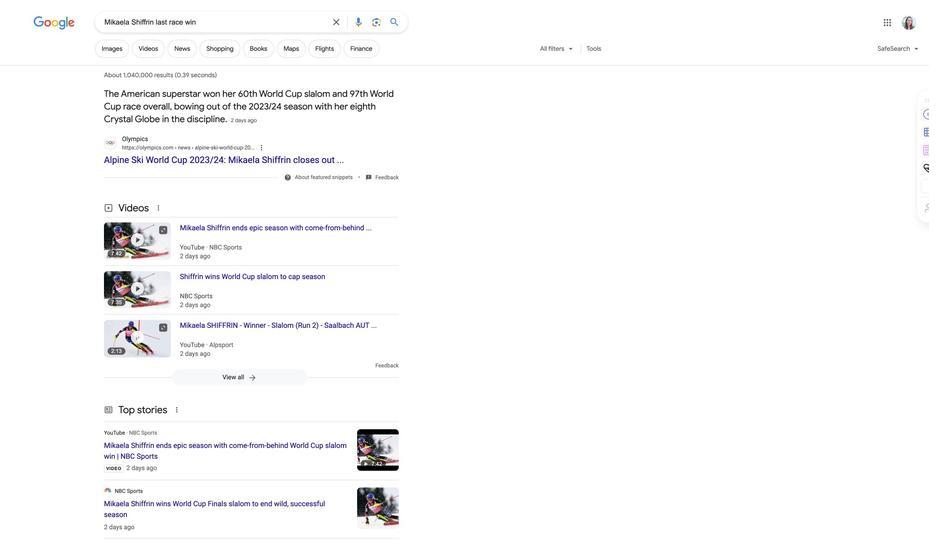 Task type: vqa. For each thing, say whether or not it's contained in the screenshot.
heading
yes



Task type: describe. For each thing, give the bounding box(es) containing it.
google image
[[33, 16, 75, 30]]

7 minutes, 42 seconds element
[[361, 461, 386, 469]]

search by voice image
[[353, 17, 364, 28]]



Task type: locate. For each thing, give the bounding box(es) containing it.
Search text field
[[104, 17, 326, 28]]

search by image image
[[371, 17, 382, 28]]

None search field
[[0, 11, 408, 33]]

None text field
[[122, 144, 255, 152], [174, 145, 255, 151], [122, 144, 255, 152], [174, 145, 255, 151]]

heading
[[104, 88, 399, 135], [171, 223, 399, 260], [171, 272, 399, 309], [171, 320, 399, 358], [104, 441, 350, 462], [104, 499, 350, 521]]



